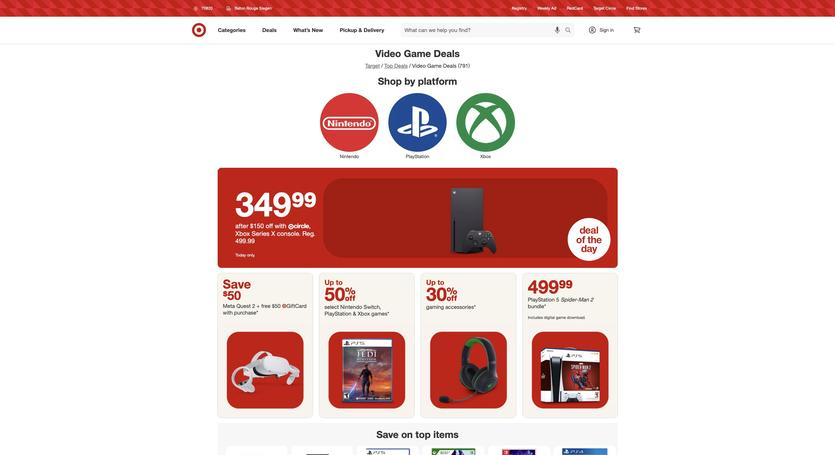 Task type: describe. For each thing, give the bounding box(es) containing it.
video game deals target / top deals / video game deals (791)
[[366, 47, 470, 69]]

new
[[312, 27, 323, 33]]

download.
[[568, 315, 586, 320]]

sign
[[600, 27, 609, 33]]

today only.
[[236, 253, 255, 258]]

series
[[252, 229, 270, 237]]

playstation link
[[384, 92, 452, 160]]

save for save
[[223, 277, 251, 292]]

0 horizontal spatial 2
[[252, 303, 255, 309]]

weekly ad
[[538, 6, 557, 11]]

2 inside "499 99 playstation 5 spider-man 2 bundle*"
[[591, 296, 594, 303]]

weekly ad link
[[538, 5, 557, 11]]

x
[[272, 229, 275, 237]]

, xbox series x console. reg. 499.99
[[236, 222, 315, 245]]

target circle link
[[594, 5, 616, 11]]

after
[[236, 222, 249, 229]]

to for 30
[[438, 278, 445, 287]]

quest
[[237, 303, 251, 309]]

includes digital game download.
[[528, 315, 586, 320]]

xbox inside ", xbox series x console. reg. 499.99"
[[236, 229, 250, 237]]

1 / from the left
[[382, 62, 383, 69]]

reg.
[[303, 229, 315, 237]]

rouge
[[247, 6, 258, 11]]

delivery
[[364, 27, 385, 33]]

by
[[405, 75, 416, 87]]

2 horizontal spatial xbox
[[481, 154, 491, 159]]

+
[[257, 303, 260, 309]]

bundle*
[[528, 303, 547, 310]]

shop
[[378, 75, 402, 87]]

deals right top
[[395, 62, 408, 69]]

redcard link
[[567, 5, 583, 11]]

meta
[[223, 303, 235, 309]]

499.99
[[236, 237, 255, 245]]

man
[[579, 296, 589, 303]]

deals left (791)
[[444, 62, 457, 69]]

up to for 30
[[427, 278, 445, 287]]

5
[[557, 296, 560, 303]]

1 horizontal spatial &
[[359, 27, 363, 33]]

circle
[[294, 222, 309, 229]]

free
[[262, 303, 271, 309]]

349
[[236, 184, 292, 225]]

platform
[[418, 75, 458, 87]]

baton
[[235, 6, 246, 11]]

499
[[528, 275, 559, 298]]

purchase*
[[234, 309, 258, 316]]

¬
[[282, 303, 287, 309]]

0 vertical spatial nintendo
[[340, 154, 359, 159]]

xbox link
[[452, 92, 520, 160]]

99 for 499
[[559, 275, 573, 298]]

includes
[[528, 315, 543, 320]]

deals link
[[257, 23, 285, 37]]

in
[[611, 27, 614, 33]]

349 99
[[236, 184, 317, 225]]

nintendo link
[[316, 92, 384, 160]]

1 horizontal spatial with
[[275, 222, 287, 229]]

weekly
[[538, 6, 551, 11]]

50
[[325, 283, 356, 305]]

on
[[402, 428, 413, 440]]

what's
[[294, 27, 311, 33]]

top deals link
[[385, 62, 408, 69]]

only.
[[247, 253, 255, 258]]

siegen
[[259, 6, 272, 11]]

30
[[427, 283, 458, 305]]

select
[[325, 304, 339, 310]]

find stores link
[[627, 5, 647, 11]]

ad
[[552, 6, 557, 11]]

registry link
[[512, 5, 527, 11]]

find
[[627, 6, 635, 11]]

xbox inside the select nintendo switch, playstation & xbox games*
[[358, 310, 370, 317]]

playstation inside the select nintendo switch, playstation & xbox games*
[[325, 310, 352, 317]]



Task type: locate. For each thing, give the bounding box(es) containing it.
99 left the man
[[559, 275, 573, 298]]

giftcard
[[287, 303, 307, 309]]

redcard
[[567, 6, 583, 11]]

shop by platform
[[378, 75, 458, 87]]

top
[[385, 62, 393, 69]]

target
[[594, 6, 605, 11], [366, 62, 380, 69]]

1 horizontal spatial target
[[594, 6, 605, 11]]

1 vertical spatial game
[[428, 62, 442, 69]]

1 up to from the left
[[325, 278, 343, 287]]

with
[[275, 222, 287, 229], [223, 309, 233, 316]]

1 horizontal spatial to
[[438, 278, 445, 287]]

video
[[376, 47, 402, 59], [413, 62, 426, 69]]

xbox
[[481, 154, 491, 159], [236, 229, 250, 237], [358, 310, 370, 317]]

0 horizontal spatial /
[[382, 62, 383, 69]]

deals down the siegen
[[262, 27, 277, 33]]

99 for 349
[[292, 184, 317, 225]]

0 vertical spatial playstation
[[406, 154, 430, 159]]

sign in
[[600, 27, 614, 33]]

$50
[[223, 288, 241, 303], [272, 303, 281, 309]]

0 horizontal spatial xbox
[[236, 229, 250, 237]]

what's new
[[294, 27, 323, 33]]

1 horizontal spatial video
[[413, 62, 426, 69]]

1 vertical spatial save
[[377, 428, 399, 440]]

2 horizontal spatial playstation
[[528, 296, 555, 303]]

0 vertical spatial xbox
[[481, 154, 491, 159]]

up to up 'select'
[[325, 278, 343, 287]]

499 99 playstation 5 spider-man 2 bundle*
[[528, 275, 594, 310]]

$50 left ¬
[[272, 303, 281, 309]]

accessories*
[[446, 304, 476, 310]]

video up shop by platform
[[413, 62, 426, 69]]

baton rouge siegen button
[[223, 2, 276, 14]]

1 vertical spatial xbox
[[236, 229, 250, 237]]

1 horizontal spatial save
[[377, 428, 399, 440]]

1 up from the left
[[325, 278, 334, 287]]

to
[[336, 278, 343, 287], [438, 278, 445, 287]]

to for 50
[[336, 278, 343, 287]]

0 horizontal spatial up
[[325, 278, 334, 287]]

gaming
[[427, 304, 444, 310]]

1 vertical spatial &
[[353, 310, 357, 317]]

baton rouge siegen
[[235, 6, 272, 11]]

0 vertical spatial &
[[359, 27, 363, 33]]

& inside the select nintendo switch, playstation & xbox games*
[[353, 310, 357, 317]]

games*
[[372, 310, 390, 317]]

giftcard with purchase*
[[223, 303, 307, 316]]

deals
[[262, 27, 277, 33], [434, 47, 460, 59], [395, 62, 408, 69], [444, 62, 457, 69]]

pickup & delivery
[[340, 27, 385, 33]]

sign in link
[[583, 23, 625, 37]]

0 horizontal spatial &
[[353, 310, 357, 317]]

target circle
[[594, 6, 616, 11]]

target inside video game deals target / top deals / video game deals (791)
[[366, 62, 380, 69]]

$50 up 'purchase*'
[[223, 288, 241, 303]]

1 horizontal spatial /
[[409, 62, 411, 69]]

2 vertical spatial playstation
[[325, 310, 352, 317]]

0 horizontal spatial 99
[[292, 184, 317, 225]]

after $150 off with
[[236, 222, 288, 229]]

0 horizontal spatial target
[[366, 62, 380, 69]]

what's new link
[[288, 23, 332, 37]]

1 horizontal spatial playstation
[[406, 154, 430, 159]]

0 vertical spatial with
[[275, 222, 287, 229]]

0 vertical spatial target
[[594, 6, 605, 11]]

1 vertical spatial 99
[[559, 275, 573, 298]]

save on top items
[[377, 428, 459, 440]]

99 up reg.
[[292, 184, 317, 225]]

0 horizontal spatial save
[[223, 277, 251, 292]]

1 vertical spatial with
[[223, 309, 233, 316]]

top
[[416, 428, 431, 440]]

carousel region
[[218, 423, 618, 455]]

1 vertical spatial playstation
[[528, 296, 555, 303]]

game
[[556, 315, 566, 320]]

1 to from the left
[[336, 278, 343, 287]]

up to up gaming
[[427, 278, 445, 287]]

meta quest 2 + free $50 ¬
[[223, 303, 287, 309]]

up to for 50
[[325, 278, 343, 287]]

2 left +
[[252, 303, 255, 309]]

save left on on the bottom
[[377, 428, 399, 440]]

& left switch,
[[353, 310, 357, 317]]

game up the top deals link
[[404, 47, 431, 59]]

(791)
[[458, 62, 470, 69]]

0 horizontal spatial with
[[223, 309, 233, 316]]

search
[[562, 27, 578, 34]]

up
[[325, 278, 334, 287], [427, 278, 436, 287]]

What can we help you find? suggestions appear below search field
[[401, 23, 567, 37]]

playstation
[[406, 154, 430, 159], [528, 296, 555, 303], [325, 310, 352, 317]]

with right off
[[275, 222, 287, 229]]

1 horizontal spatial xbox
[[358, 310, 370, 317]]

1 vertical spatial target
[[366, 62, 380, 69]]

1 horizontal spatial 2
[[591, 296, 594, 303]]

find stores
[[627, 6, 647, 11]]

circle
[[606, 6, 616, 11]]

0 vertical spatial 99
[[292, 184, 317, 225]]

with inside giftcard with purchase*
[[223, 309, 233, 316]]

target link
[[366, 62, 380, 69]]

target left top
[[366, 62, 380, 69]]

playstation inside "499 99 playstation 5 spider-man 2 bundle*"
[[528, 296, 555, 303]]

2 to from the left
[[438, 278, 445, 287]]

target left circle
[[594, 6, 605, 11]]

70820
[[202, 6, 213, 11]]

categories link
[[212, 23, 254, 37]]

70820 button
[[190, 2, 220, 14]]

video up top
[[376, 47, 402, 59]]

0 horizontal spatial up to
[[325, 278, 343, 287]]

with left quest at the left bottom of page
[[223, 309, 233, 316]]

0 vertical spatial game
[[404, 47, 431, 59]]

deals inside deals link
[[262, 27, 277, 33]]

spider-
[[561, 296, 579, 303]]

2 up to from the left
[[427, 278, 445, 287]]

pickup
[[340, 27, 357, 33]]

1 horizontal spatial $50
[[272, 303, 281, 309]]

2 up from the left
[[427, 278, 436, 287]]

deals up (791)
[[434, 47, 460, 59]]

/
[[382, 62, 383, 69], [409, 62, 411, 69]]

2 vertical spatial xbox
[[358, 310, 370, 317]]

search button
[[562, 23, 578, 39]]

to up gaming
[[438, 278, 445, 287]]

0 vertical spatial save
[[223, 277, 251, 292]]

0 vertical spatial video
[[376, 47, 402, 59]]

off
[[266, 222, 273, 229]]

1 horizontal spatial up to
[[427, 278, 445, 287]]

&
[[359, 27, 363, 33], [353, 310, 357, 317]]

/ left top
[[382, 62, 383, 69]]

2 / from the left
[[409, 62, 411, 69]]

pickup & delivery link
[[334, 23, 393, 37]]

99
[[292, 184, 317, 225], [559, 275, 573, 298]]

today
[[236, 253, 246, 258]]

$150
[[250, 222, 264, 229]]

0 horizontal spatial to
[[336, 278, 343, 287]]

1 horizontal spatial 99
[[559, 275, 573, 298]]

& right the pickup
[[359, 27, 363, 33]]

items
[[434, 428, 459, 440]]

1 vertical spatial video
[[413, 62, 426, 69]]

99 inside "499 99 playstation 5 spider-man 2 bundle*"
[[559, 275, 573, 298]]

select nintendo switch, playstation & xbox games*
[[325, 304, 390, 317]]

2
[[591, 296, 594, 303], [252, 303, 255, 309]]

save inside carousel region
[[377, 428, 399, 440]]

1 vertical spatial nintendo
[[341, 304, 362, 310]]

console.
[[277, 229, 301, 237]]

digital
[[545, 315, 555, 320]]

up up gaming
[[427, 278, 436, 287]]

save for save on top items
[[377, 428, 399, 440]]

/ right the top deals link
[[409, 62, 411, 69]]

categories
[[218, 27, 246, 33]]

target deal of the day image
[[218, 168, 618, 268]]

1 horizontal spatial up
[[427, 278, 436, 287]]

0 horizontal spatial $50
[[223, 288, 241, 303]]

up for 50
[[325, 278, 334, 287]]

registry
[[512, 6, 527, 11]]

up up 'select'
[[325, 278, 334, 287]]

to up 'select'
[[336, 278, 343, 287]]

0 horizontal spatial playstation
[[325, 310, 352, 317]]

up for 30
[[427, 278, 436, 287]]

game up platform
[[428, 62, 442, 69]]

switch,
[[364, 304, 381, 310]]

0 horizontal spatial video
[[376, 47, 402, 59]]

stores
[[636, 6, 647, 11]]

game
[[404, 47, 431, 59], [428, 62, 442, 69]]

gaming accessories*
[[427, 304, 476, 310]]

nintendo inside the select nintendo switch, playstation & xbox games*
[[341, 304, 362, 310]]

2 right the man
[[591, 296, 594, 303]]

save up quest at the left bottom of page
[[223, 277, 251, 292]]

save
[[223, 277, 251, 292], [377, 428, 399, 440]]



Task type: vqa. For each thing, say whether or not it's contained in the screenshot.
SAVE associated with Save on top items
yes



